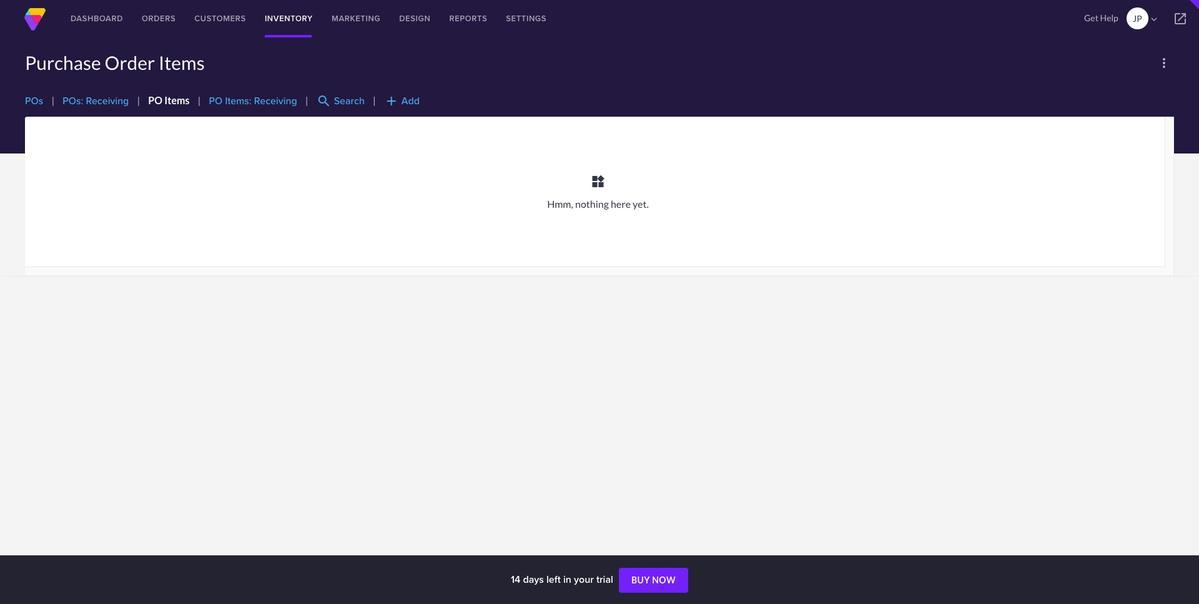 Task type: vqa. For each thing, say whether or not it's contained in the screenshot.
the middle Display
no



Task type: locate. For each thing, give the bounding box(es) containing it.
hmm, nothing here yet.
[[547, 198, 649, 210]]

marketing
[[332, 12, 381, 24]]

help
[[1101, 12, 1119, 23]]

items
[[159, 51, 205, 74], [164, 95, 190, 106]]

po left items:
[[209, 94, 223, 108]]

jp
[[1133, 13, 1143, 24]]

days
[[523, 573, 544, 587]]

1 horizontal spatial po
[[209, 94, 223, 108]]

receiving right items:
[[254, 94, 297, 108]]

search search
[[317, 94, 365, 109]]

reports
[[449, 12, 487, 24]]

1 vertical spatial items
[[164, 95, 190, 106]]

order
[[105, 51, 155, 74]]

14 days left in your trial
[[511, 573, 616, 587]]

2 | from the left
[[137, 95, 140, 106]]

purchase order items
[[25, 51, 205, 74]]

4 | from the left
[[305, 95, 308, 106]]

0 horizontal spatial receiving
[[86, 94, 129, 108]]

| left the "add"
[[373, 95, 376, 106]]

14
[[511, 573, 521, 587]]

items up po items
[[159, 51, 205, 74]]

receiving
[[86, 94, 129, 108], [254, 94, 297, 108]]

|
[[51, 95, 54, 106], [137, 95, 140, 106], [198, 95, 201, 106], [305, 95, 308, 106], [373, 95, 376, 106]]

items left items:
[[164, 95, 190, 106]]

add
[[402, 94, 420, 108]]


[[1149, 14, 1160, 25]]

design
[[399, 12, 431, 24]]

pos
[[25, 94, 43, 108]]

dashboard
[[71, 12, 123, 24]]

0 horizontal spatial po
[[148, 95, 163, 106]]

po down order
[[148, 95, 163, 106]]

| left search
[[305, 95, 308, 106]]

 link
[[1162, 0, 1199, 37]]

1 horizontal spatial receiving
[[254, 94, 297, 108]]

receiving right pos:
[[86, 94, 129, 108]]

| left po items
[[137, 95, 140, 106]]

get help
[[1085, 12, 1119, 23]]

po items link
[[148, 95, 190, 106]]

| right 'pos'
[[51, 95, 54, 106]]

buy now
[[632, 575, 676, 586]]

more_vert button
[[1155, 53, 1175, 73]]

po items: receiving link
[[209, 94, 297, 108]]

| right po items link
[[198, 95, 201, 106]]

customers
[[194, 12, 246, 24]]

po for po items: receiving
[[209, 94, 223, 108]]

settings
[[506, 12, 547, 24]]

po
[[209, 94, 223, 108], [148, 95, 163, 106]]



Task type: describe. For each thing, give the bounding box(es) containing it.
add
[[384, 94, 399, 109]]

trial
[[597, 573, 613, 587]]

1 receiving from the left
[[86, 94, 129, 108]]

pos link
[[25, 94, 43, 108]]

3 | from the left
[[198, 95, 201, 106]]

search
[[334, 94, 365, 108]]

here
[[611, 198, 631, 210]]

po for po items
[[148, 95, 163, 106]]

0 vertical spatial items
[[159, 51, 205, 74]]

your
[[574, 573, 594, 587]]

inventory
[[265, 12, 313, 24]]

2 receiving from the left
[[254, 94, 297, 108]]

buy
[[632, 575, 650, 586]]

add add
[[384, 94, 420, 109]]

now
[[652, 575, 676, 586]]

po items: receiving
[[209, 94, 297, 108]]

search
[[317, 94, 332, 109]]

hmm,
[[547, 198, 573, 210]]

nothing
[[575, 198, 609, 210]]

widgets
[[591, 174, 606, 189]]

1 | from the left
[[51, 95, 54, 106]]

more_vert
[[1157, 56, 1172, 71]]

items:
[[225, 94, 252, 108]]

pos: receiving
[[63, 94, 129, 108]]

buy now link
[[619, 569, 688, 594]]

yet.
[[633, 198, 649, 210]]

5 | from the left
[[373, 95, 376, 106]]


[[1173, 11, 1188, 26]]

orders
[[142, 12, 176, 24]]

left
[[547, 573, 561, 587]]

pos: receiving link
[[63, 94, 129, 108]]

dashboard link
[[61, 0, 132, 37]]

purchase
[[25, 51, 101, 74]]

in
[[563, 573, 572, 587]]

pos:
[[63, 94, 83, 108]]

po items
[[148, 95, 190, 106]]

get
[[1085, 12, 1099, 23]]



